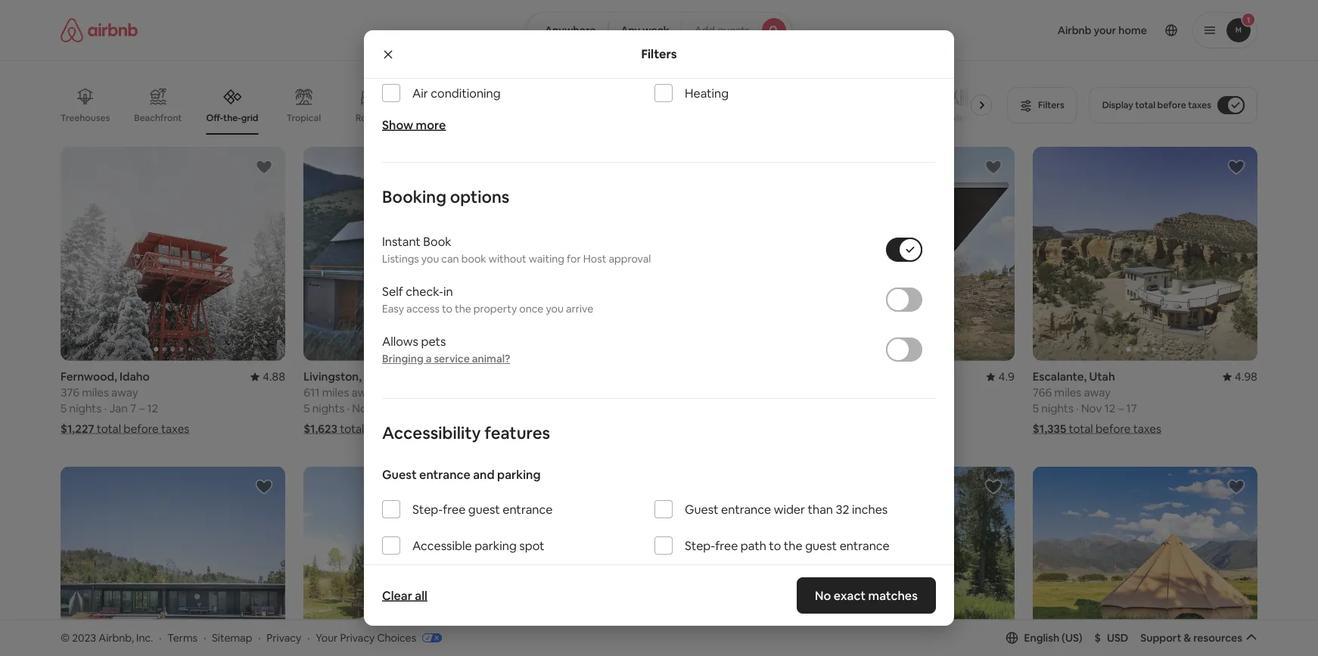 Task type: vqa. For each thing, say whether or not it's contained in the screenshot.
the Dance button
no



Task type: locate. For each thing, give the bounding box(es) containing it.
support & resources
[[1141, 631, 1243, 645]]

clear all
[[382, 588, 428, 603]]

privacy right your
[[340, 631, 375, 645]]

5 down 376
[[61, 401, 67, 416]]

nights up $1,335
[[1042, 401, 1074, 416]]

1 horizontal spatial guest
[[685, 502, 719, 517]]

nights up "$1,623"
[[312, 401, 345, 416]]

1 horizontal spatial the
[[784, 538, 803, 553]]

· down escalante, on the bottom right of page
[[1077, 401, 1079, 416]]

nov for total
[[352, 401, 373, 416]]

show inside show map button
[[624, 564, 652, 578]]

– inside escalante, utah 766 miles away 5 nights · nov 12 – 17 $1,335 total before taxes
[[1118, 401, 1124, 416]]

parking right and on the left bottom of the page
[[497, 467, 541, 482]]

1 away from the left
[[111, 385, 138, 400]]

3 – from the left
[[1118, 401, 1124, 416]]

your privacy choices link
[[316, 631, 442, 646]]

taxes inside escalante, utah 766 miles away 5 nights · nov 12 – 17 $1,335 total before taxes
[[1134, 422, 1162, 436]]

–
[[139, 401, 145, 416], [391, 401, 397, 416], [1118, 401, 1124, 416]]

– inside livingston, montana 611 miles away 5 nights · nov 26 – dec 1 $1,623 total before taxes
[[391, 401, 397, 416]]

show more button
[[382, 117, 446, 133]]

miles inside livingston, montana 611 miles away 5 nights · nov 26 – dec 1 $1,623 total before taxes
[[322, 385, 349, 400]]

away down utah
[[1084, 385, 1111, 400]]

1 12 from the left
[[147, 401, 158, 416]]

group
[[61, 76, 999, 135], [61, 147, 286, 361], [304, 147, 529, 361], [547, 147, 772, 361], [790, 147, 1015, 361], [1033, 147, 1258, 361], [61, 467, 286, 656], [304, 467, 529, 656], [547, 467, 772, 656], [790, 467, 1015, 656], [1033, 467, 1258, 656]]

free for path
[[716, 538, 738, 553]]

5
[[61, 401, 67, 416], [304, 401, 310, 416], [1033, 401, 1039, 416]]

total inside escalante, utah 766 miles away 5 nights · nov 12 – 17 $1,335 total before taxes
[[1069, 422, 1094, 436]]

1 horizontal spatial 5
[[304, 401, 310, 416]]

map
[[654, 564, 676, 578]]

jan
[[109, 401, 128, 416]]

611
[[304, 385, 320, 400]]

in
[[444, 284, 453, 299]]

·
[[104, 401, 107, 416], [347, 401, 350, 416], [1077, 401, 1079, 416], [159, 631, 162, 645], [204, 631, 206, 645], [258, 631, 261, 645], [307, 631, 310, 645]]

nights up $1,227
[[69, 401, 102, 416]]

$1,623
[[304, 422, 338, 436]]

entrance down the add to wishlist: invermere, canada image
[[503, 502, 553, 517]]

1 horizontal spatial nov
[[1082, 401, 1102, 416]]

1 5 from the left
[[61, 401, 67, 416]]

before right display
[[1158, 99, 1187, 111]]

taxes inside button
[[1189, 99, 1212, 111]]

miles inside fernwood, idaho 376 miles away 5 nights · jan 7 – 12 $1,227 total before taxes
[[82, 385, 109, 400]]

the-
[[223, 112, 241, 124]]

guest down accessibility at the left bottom of page
[[382, 467, 417, 482]]

you right once
[[546, 302, 564, 316]]

show left map
[[624, 564, 652, 578]]

0 horizontal spatial nights
[[69, 401, 102, 416]]

self check-in easy access to the property once you arrive
[[382, 284, 594, 316]]

3 away from the left
[[352, 385, 379, 400]]

0 horizontal spatial guest
[[382, 467, 417, 482]]

4.88 out of 5 average rating image
[[251, 369, 286, 384]]

4.98
[[1235, 369, 1258, 384]]

filters dialog
[[364, 0, 955, 626]]

5 for 611
[[304, 401, 310, 416]]

privacy left your
[[267, 631, 301, 645]]

&
[[1184, 631, 1192, 645]]

no exact matches link
[[797, 578, 936, 614]]

fernwood,
[[61, 369, 117, 384]]

nov inside livingston, montana 611 miles away 5 nights · nov 26 – dec 1 $1,623 total before taxes
[[352, 401, 373, 416]]

waiting
[[529, 252, 565, 266]]

step- up accessible
[[413, 502, 443, 517]]

0 horizontal spatial show
[[382, 117, 413, 133]]

utah
[[1090, 369, 1116, 384]]

total right $1,335
[[1069, 422, 1094, 436]]

1 vertical spatial guest
[[806, 538, 837, 553]]

total right display
[[1136, 99, 1156, 111]]

0 vertical spatial free
[[443, 502, 466, 517]]

group containing off-the-grid
[[61, 76, 999, 135]]

2 horizontal spatial 5
[[1033, 401, 1039, 416]]

before inside fernwood, idaho 376 miles away 5 nights · jan 7 – 12 $1,227 total before taxes
[[124, 422, 159, 436]]

nights inside fernwood, idaho 376 miles away 5 nights · jan 7 – 12 $1,227 total before taxes
[[69, 401, 102, 416]]

total down jan
[[97, 422, 121, 436]]

options
[[450, 186, 510, 207]]

miles right 381
[[567, 385, 594, 400]]

the left "property" on the left of page
[[455, 302, 471, 316]]

step-
[[413, 502, 443, 517], [685, 538, 716, 553]]

add to wishlist: fernwood, idaho image
[[255, 158, 273, 176]]

0 horizontal spatial 5
[[61, 401, 67, 416]]

before down 7
[[124, 422, 159, 436]]

0 horizontal spatial you
[[422, 252, 439, 266]]

to down in
[[442, 302, 453, 316]]

0 horizontal spatial free
[[443, 502, 466, 517]]

away for $1,335
[[1084, 385, 1111, 400]]

terms
[[168, 631, 198, 645]]

nights inside escalante, utah 766 miles away 5 nights · nov 12 – 17 $1,335 total before taxes
[[1042, 401, 1074, 416]]

4.9
[[999, 369, 1015, 384]]

1 horizontal spatial 12
[[1105, 401, 1116, 416]]

3 nights from the left
[[1042, 401, 1074, 416]]

terms · sitemap · privacy ·
[[168, 631, 310, 645]]

the down wider
[[784, 538, 803, 553]]

guest for guest entrance and parking
[[382, 467, 417, 482]]

· left 26
[[347, 401, 350, 416]]

airbnb,
[[99, 631, 134, 645]]

7
[[130, 401, 136, 416]]

parking
[[497, 467, 541, 482], [475, 538, 517, 553]]

$
[[1095, 631, 1101, 645]]

1 privacy from the left
[[267, 631, 301, 645]]

1 vertical spatial step-
[[685, 538, 716, 553]]

livingston, montana 611 miles away 5 nights · nov 26 – dec 1 $1,623 total before taxes
[[304, 369, 433, 436]]

entrance left and on the left bottom of the page
[[419, 467, 471, 482]]

3 miles from the left
[[322, 385, 349, 400]]

1 vertical spatial show
[[624, 564, 652, 578]]

5 down the 766
[[1033, 401, 1039, 416]]

1 – from the left
[[139, 401, 145, 416]]

1 nights from the left
[[69, 401, 102, 416]]

step- for step-free path to the guest entrance
[[685, 538, 716, 553]]

4 away from the left
[[841, 385, 868, 400]]

features
[[485, 422, 550, 444]]

1 horizontal spatial privacy
[[340, 631, 375, 645]]

· left your
[[307, 631, 310, 645]]

for
[[567, 252, 581, 266]]

display total before taxes
[[1103, 99, 1212, 111]]

taxes inside livingston, montana 611 miles away 5 nights · nov 26 – dec 1 $1,623 total before taxes
[[405, 422, 433, 436]]

2 12 from the left
[[1105, 401, 1116, 416]]

service
[[434, 352, 470, 366]]

– for 12
[[139, 401, 145, 416]]

miles down escalante, on the bottom right of page
[[1055, 385, 1082, 400]]

check-
[[406, 284, 444, 299]]

escalante, utah 766 miles away 5 nights · nov 12 – 17 $1,335 total before taxes
[[1033, 369, 1162, 436]]

1 vertical spatial free
[[716, 538, 738, 553]]

host
[[583, 252, 607, 266]]

5 down 611
[[304, 401, 310, 416]]

than
[[808, 502, 833, 517]]

nov inside escalante, utah 766 miles away 5 nights · nov 12 – 17 $1,335 total before taxes
[[1082, 401, 1102, 416]]

$1,227
[[61, 422, 94, 436]]

0 horizontal spatial 12
[[147, 401, 158, 416]]

free left path
[[716, 538, 738, 553]]

beachfront
[[134, 112, 182, 124]]

total inside livingston, montana 611 miles away 5 nights · nov 26 – dec 1 $1,623 total before taxes
[[340, 422, 364, 436]]

can
[[442, 252, 459, 266]]

before inside escalante, utah 766 miles away 5 nights · nov 12 – 17 $1,335 total before taxes
[[1096, 422, 1131, 436]]

1 horizontal spatial nights
[[312, 401, 345, 416]]

to
[[442, 302, 453, 316], [769, 538, 781, 553]]

5 inside livingston, montana 611 miles away 5 nights · nov 26 – dec 1 $1,623 total before taxes
[[304, 401, 310, 416]]

step- left path
[[685, 538, 716, 553]]

before down 26
[[367, 422, 402, 436]]

· inside fernwood, idaho 376 miles away 5 nights · jan 7 – 12 $1,227 total before taxes
[[104, 401, 107, 416]]

1 nov from the left
[[352, 401, 373, 416]]

2 horizontal spatial –
[[1118, 401, 1124, 416]]

show inside filters dialog
[[382, 117, 413, 133]]

5 inside fernwood, idaho 376 miles away 5 nights · jan 7 – 12 $1,227 total before taxes
[[61, 401, 67, 416]]

away inside livingston, montana 611 miles away 5 nights · nov 26 – dec 1 $1,623 total before taxes
[[352, 385, 379, 400]]

©
[[61, 631, 70, 645]]

guest entrance wider than 32 inches
[[685, 502, 888, 517]]

1 horizontal spatial guest
[[806, 538, 837, 553]]

1 horizontal spatial free
[[716, 538, 738, 553]]

5 miles from the left
[[1055, 385, 1082, 400]]

2 nights from the left
[[312, 401, 345, 416]]

away right 379
[[841, 385, 868, 400]]

away up jan
[[111, 385, 138, 400]]

guest
[[468, 502, 500, 517], [806, 538, 837, 553]]

you down book on the left top of the page
[[422, 252, 439, 266]]

fernwood, idaho 376 miles away 5 nights · jan 7 – 12 $1,227 total before taxes
[[61, 369, 189, 436]]

0 vertical spatial the
[[455, 302, 471, 316]]

nights for 611
[[312, 401, 345, 416]]

to right path
[[769, 538, 781, 553]]

miles right 379
[[811, 385, 838, 400]]

before down "17"
[[1096, 422, 1131, 436]]

taxes inside fernwood, idaho 376 miles away 5 nights · jan 7 – 12 $1,227 total before taxes
[[161, 422, 189, 436]]

1 horizontal spatial show
[[624, 564, 652, 578]]

add to wishlist: nevada city, california image
[[742, 158, 760, 176]]

5 away from the left
[[1084, 385, 1111, 400]]

12
[[147, 401, 158, 416], [1105, 401, 1116, 416]]

show left more
[[382, 117, 413, 133]]

1 horizontal spatial –
[[391, 401, 397, 416]]

total right "$1,623"
[[340, 422, 364, 436]]

0 horizontal spatial –
[[139, 401, 145, 416]]

english
[[1025, 631, 1060, 645]]

0 vertical spatial step-
[[413, 502, 443, 517]]

tropical
[[287, 112, 321, 124]]

pets
[[421, 333, 446, 349]]

nov down utah
[[1082, 401, 1102, 416]]

entrance up path
[[721, 502, 771, 517]]

1 horizontal spatial step-
[[685, 538, 716, 553]]

2 horizontal spatial nights
[[1042, 401, 1074, 416]]

0 vertical spatial guest
[[468, 502, 500, 517]]

miles inside escalante, utah 766 miles away 5 nights · nov 12 – 17 $1,335 total before taxes
[[1055, 385, 1082, 400]]

0 horizontal spatial the
[[455, 302, 471, 316]]

2 away from the left
[[596, 385, 623, 400]]

© 2023 airbnb, inc. ·
[[61, 631, 162, 645]]

12 left "17"
[[1105, 401, 1116, 416]]

before inside livingston, montana 611 miles away 5 nights · nov 26 – dec 1 $1,623 total before taxes
[[367, 422, 402, 436]]

path
[[741, 538, 767, 553]]

away up 26
[[352, 385, 379, 400]]

5 inside escalante, utah 766 miles away 5 nights · nov 12 – 17 $1,335 total before taxes
[[1033, 401, 1039, 416]]

0 horizontal spatial nov
[[352, 401, 373, 416]]

booking
[[382, 186, 447, 207]]

nov
[[352, 401, 373, 416], [1082, 401, 1102, 416]]

0 horizontal spatial to
[[442, 302, 453, 316]]

more
[[416, 117, 446, 133]]

parking left spot
[[475, 538, 517, 553]]

1 vertical spatial guest
[[685, 502, 719, 517]]

english (us)
[[1025, 631, 1083, 645]]

None search field
[[526, 12, 793, 48]]

0 vertical spatial you
[[422, 252, 439, 266]]

nights inside livingston, montana 611 miles away 5 nights · nov 26 – dec 1 $1,623 total before taxes
[[312, 401, 345, 416]]

– right 7
[[139, 401, 145, 416]]

guest up show map button
[[685, 502, 719, 517]]

2 5 from the left
[[304, 401, 310, 416]]

access
[[407, 302, 440, 316]]

1 horizontal spatial to
[[769, 538, 781, 553]]

total inside fernwood, idaho 376 miles away 5 nights · jan 7 – 12 $1,227 total before taxes
[[97, 422, 121, 436]]

entrance
[[419, 467, 471, 482], [503, 502, 553, 517], [721, 502, 771, 517], [840, 538, 890, 553]]

instant
[[382, 234, 421, 249]]

2 – from the left
[[391, 401, 397, 416]]

your privacy choices
[[316, 631, 416, 645]]

1 miles from the left
[[82, 385, 109, 400]]

0 vertical spatial to
[[442, 302, 453, 316]]

before inside button
[[1158, 99, 1187, 111]]

0 horizontal spatial step-
[[413, 502, 443, 517]]

free down guest entrance and parking
[[443, 502, 466, 517]]

$912 button
[[547, 422, 667, 436]]

away up $912 button
[[596, 385, 623, 400]]

show
[[382, 117, 413, 133], [624, 564, 652, 578]]

3 5 from the left
[[1033, 401, 1039, 416]]

miles down "fernwood,"
[[82, 385, 109, 400]]

nov left 26
[[352, 401, 373, 416]]

· left jan
[[104, 401, 107, 416]]

montana
[[364, 369, 411, 384]]

(us)
[[1062, 631, 1083, 645]]

1 vertical spatial you
[[546, 302, 564, 316]]

sitemap
[[212, 631, 252, 645]]

away inside fernwood, idaho 376 miles away 5 nights · jan 7 – 12 $1,227 total before taxes
[[111, 385, 138, 400]]

– right 26
[[391, 401, 397, 416]]

– inside fernwood, idaho 376 miles away 5 nights · jan 7 – 12 $1,227 total before taxes
[[139, 401, 145, 416]]

to inside self check-in easy access to the property once you arrive
[[442, 302, 453, 316]]

– left "17"
[[1118, 401, 1124, 416]]

1 horizontal spatial you
[[546, 302, 564, 316]]

before
[[1158, 99, 1187, 111], [124, 422, 159, 436], [367, 422, 402, 436], [1096, 422, 1131, 436]]

1 vertical spatial the
[[784, 538, 803, 553]]

12 right 7
[[147, 401, 158, 416]]

away inside escalante, utah 766 miles away 5 nights · nov 12 – 17 $1,335 total before taxes
[[1084, 385, 1111, 400]]

2 nov from the left
[[1082, 401, 1102, 416]]

guest down the add to wishlist: invermere, canada image
[[468, 502, 500, 517]]

guest down than
[[806, 538, 837, 553]]

free
[[443, 502, 466, 517], [716, 538, 738, 553]]

show for show more
[[382, 117, 413, 133]]

12 inside escalante, utah 766 miles away 5 nights · nov 12 – 17 $1,335 total before taxes
[[1105, 401, 1116, 416]]

0 vertical spatial show
[[382, 117, 413, 133]]

0 vertical spatial guest
[[382, 467, 417, 482]]

anywhere
[[545, 23, 596, 37]]

add to wishlist: santa rosa, california image
[[255, 478, 273, 496]]

miles down livingston,
[[322, 385, 349, 400]]

26
[[375, 401, 388, 416]]

1 vertical spatial to
[[769, 538, 781, 553]]

booking options
[[382, 186, 510, 207]]

add to wishlist: livingston, montana image
[[498, 158, 517, 176]]

0 horizontal spatial privacy
[[267, 631, 301, 645]]

– for dec
[[391, 401, 397, 416]]



Task type: describe. For each thing, give the bounding box(es) containing it.
all
[[415, 588, 428, 603]]

376
[[61, 385, 79, 400]]

show for show map
[[624, 564, 652, 578]]

5 for 376
[[61, 401, 67, 416]]

$ usd
[[1095, 631, 1129, 645]]

without
[[489, 252, 527, 266]]

none search field containing anywhere
[[526, 12, 793, 48]]

privacy link
[[267, 631, 301, 645]]

17
[[1127, 401, 1138, 416]]

the inside self check-in easy access to the property once you arrive
[[455, 302, 471, 316]]

total inside button
[[1136, 99, 1156, 111]]

animal?
[[472, 352, 510, 366]]

guests
[[718, 23, 750, 37]]

guest entrance and parking
[[382, 467, 541, 482]]

entrance down inches
[[840, 538, 890, 553]]

· inside livingston, montana 611 miles away 5 nights · nov 26 – dec 1 $1,623 total before taxes
[[347, 401, 350, 416]]

miles for fernwood, idaho 376 miles away 5 nights · jan 7 – 12 $1,227 total before taxes
[[82, 385, 109, 400]]

escalante,
[[1033, 369, 1087, 384]]

matches
[[869, 588, 918, 603]]

display total before taxes button
[[1090, 87, 1258, 123]]

your
[[316, 631, 338, 645]]

you inside instant book listings you can book without waiting for host approval
[[422, 252, 439, 266]]

bringing a service animal? button
[[382, 352, 510, 366]]

free for guest
[[443, 502, 466, 517]]

usd
[[1107, 631, 1129, 645]]

easy
[[382, 302, 404, 316]]

instant book listings you can book without waiting for host approval
[[382, 234, 651, 266]]

step- for step-free guest entrance
[[413, 502, 443, 517]]

profile element
[[811, 0, 1258, 61]]

5 for 766
[[1033, 401, 1039, 416]]

379
[[790, 385, 809, 400]]

livingston,
[[304, 369, 362, 384]]

· left 'privacy' link
[[258, 631, 261, 645]]

4.98 out of 5 average rating image
[[1223, 369, 1258, 384]]

spot
[[519, 538, 545, 553]]

clear
[[382, 588, 413, 603]]

no exact matches
[[815, 588, 918, 603]]

property
[[474, 302, 517, 316]]

skiing
[[947, 112, 973, 124]]

air
[[413, 85, 428, 101]]

step-free path to the guest entrance
[[685, 538, 890, 553]]

filters
[[641, 46, 677, 62]]

choices
[[377, 631, 416, 645]]

add to wishlist: whitefish, montana image
[[985, 478, 1003, 496]]

away for 1
[[352, 385, 379, 400]]

accessible parking spot
[[413, 538, 545, 553]]

add
[[695, 23, 715, 37]]

exact
[[834, 588, 866, 603]]

accessibility features
[[382, 422, 550, 444]]

anywhere button
[[526, 12, 609, 48]]

cabins
[[422, 112, 452, 124]]

· right terms link
[[204, 631, 206, 645]]

off-the-grid
[[206, 112, 258, 124]]

show map button
[[609, 553, 709, 589]]

miles for escalante, utah 766 miles away 5 nights · nov 12 – 17 $1,335 total before taxes
[[1055, 385, 1082, 400]]

conditioning
[[431, 85, 501, 101]]

· right inc.
[[159, 631, 162, 645]]

show more
[[382, 117, 446, 133]]

add to wishlist: escalante, utah image
[[1228, 158, 1246, 176]]

allows pets bringing a service animal?
[[382, 333, 510, 366]]

support & resources button
[[1141, 631, 1258, 645]]

dec
[[399, 401, 420, 416]]

you inside self check-in easy access to the property once you arrive
[[546, 302, 564, 316]]

766
[[1033, 385, 1052, 400]]

· inside escalante, utah 766 miles away 5 nights · nov 12 – 17 $1,335 total before taxes
[[1077, 401, 1079, 416]]

away for $1,227
[[111, 385, 138, 400]]

– for 17
[[1118, 401, 1124, 416]]

grid
[[241, 112, 258, 124]]

book
[[423, 234, 452, 249]]

display
[[1103, 99, 1134, 111]]

sitemap link
[[212, 631, 252, 645]]

379 miles away
[[790, 385, 868, 400]]

2023
[[72, 631, 96, 645]]

self
[[382, 284, 403, 299]]

any week button
[[608, 12, 683, 48]]

nov for before
[[1082, 401, 1102, 416]]

add to wishlist: whitehall, montana image
[[1228, 478, 1246, 496]]

bringing
[[382, 352, 424, 366]]

0 vertical spatial parking
[[497, 467, 541, 482]]

english (us) button
[[1006, 631, 1083, 645]]

once
[[520, 302, 544, 316]]

inches
[[852, 502, 888, 517]]

2 privacy from the left
[[340, 631, 375, 645]]

allows
[[382, 333, 419, 349]]

4 miles from the left
[[811, 385, 838, 400]]

4.9 out of 5 average rating image
[[987, 369, 1015, 384]]

add to wishlist: penticton, canada image
[[985, 158, 1003, 176]]

4.88
[[263, 369, 286, 384]]

accessibility
[[382, 422, 481, 444]]

book
[[462, 252, 487, 266]]

week
[[643, 23, 670, 37]]

guest for guest entrance wider than 32 inches
[[685, 502, 719, 517]]

nights for 766
[[1042, 401, 1074, 416]]

approval
[[609, 252, 651, 266]]

12 inside fernwood, idaho 376 miles away 5 nights · jan 7 – 12 $1,227 total before taxes
[[147, 401, 158, 416]]

step-free guest entrance
[[413, 502, 553, 517]]

1 vertical spatial parking
[[475, 538, 517, 553]]

listings
[[382, 252, 419, 266]]

no
[[815, 588, 832, 603]]

$912
[[547, 422, 572, 436]]

miles for livingston, montana 611 miles away 5 nights · nov 26 – dec 1 $1,623 total before taxes
[[322, 385, 349, 400]]

and
[[473, 467, 495, 482]]

resources
[[1194, 631, 1243, 645]]

support
[[1141, 631, 1182, 645]]

nights for 376
[[69, 401, 102, 416]]

rooms
[[356, 112, 385, 124]]

0 horizontal spatial guest
[[468, 502, 500, 517]]

add to wishlist: invermere, canada image
[[498, 478, 517, 496]]

accessible
[[413, 538, 472, 553]]

inc.
[[136, 631, 153, 645]]

clear all button
[[375, 581, 435, 611]]

2 miles from the left
[[567, 385, 594, 400]]



